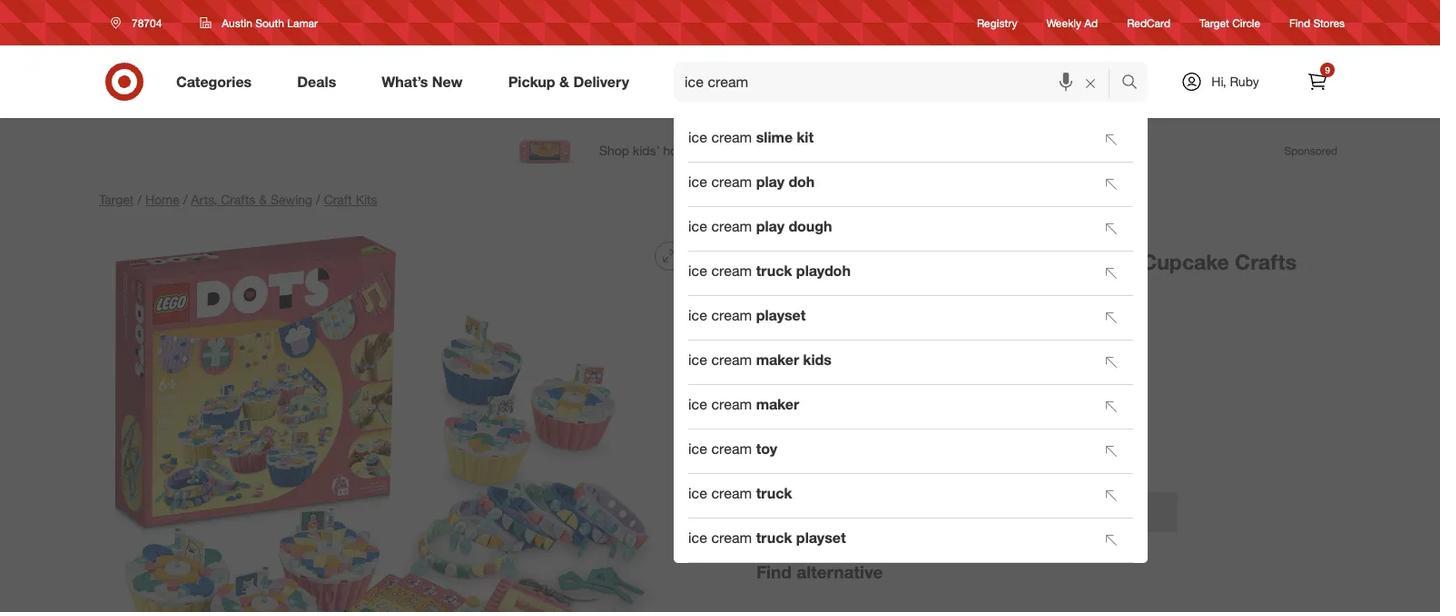 Task type: vqa. For each thing, say whether or not it's contained in the screenshot.
REDCARD
yes



Task type: describe. For each thing, give the bounding box(es) containing it.
cream for play doh
[[712, 173, 752, 191]]

find stores
[[1290, 16, 1345, 29]]

cream for truck playset
[[712, 529, 752, 547]]

crafts inside shop all lego lego dots ultimate party kit birthday cupcake crafts 41806
[[1235, 249, 1297, 274]]

0 vertical spatial &
[[560, 73, 570, 90]]

add to cart
[[921, 503, 999, 521]]

truck for truck
[[756, 485, 792, 502]]

3 / from the left
[[316, 192, 320, 208]]

what's new
[[382, 73, 463, 90]]

cream for truck
[[712, 485, 752, 502]]

ice cream toy
[[689, 440, 778, 458]]

austin south lamar
[[222, 16, 318, 30]]

redcard
[[1127, 16, 1171, 29]]

cart
[[971, 503, 999, 521]]

ice for ice cream maker kids
[[689, 351, 708, 369]]

arts,
[[191, 192, 217, 208]]

ice cream playset
[[689, 307, 806, 324]]

41806
[[742, 275, 800, 300]]

ice for ice cream truck playdoh
[[689, 262, 708, 280]]

find for find stores
[[1290, 16, 1311, 29]]

birthday
[[1052, 249, 1136, 274]]

me
[[782, 449, 798, 463]]

when
[[742, 377, 775, 393]]

ice for ice cream truck playset
[[689, 529, 708, 547]]

south
[[255, 16, 284, 30]]

ice for ice cream play doh
[[689, 173, 708, 191]]

kit
[[797, 129, 814, 146]]

search button
[[1114, 62, 1157, 105]]

maker for maker kids
[[756, 351, 799, 369]]

ice for ice cream toy
[[689, 440, 708, 458]]

out of stock
[[742, 411, 827, 429]]

target link
[[99, 192, 134, 208]]

doh
[[789, 173, 815, 191]]

ice cream play doh
[[689, 173, 815, 191]]

sale
[[742, 357, 768, 373]]

hi, ruby
[[1212, 74, 1260, 89]]

maker for maker
[[756, 396, 799, 413]]

1 vertical spatial lego
[[742, 249, 800, 274]]

party
[[958, 249, 1012, 274]]

target for target / home / arts, crafts & sewing / craft kits
[[99, 192, 134, 208]]

ice for ice cream maker
[[689, 396, 708, 413]]

slime
[[756, 129, 793, 146]]

ice for ice cream playset
[[689, 307, 708, 324]]

cream for truck playdoh
[[712, 262, 752, 280]]

reg
[[808, 338, 824, 352]]

categories link
[[161, 62, 275, 102]]

ice cream truck playdoh
[[689, 262, 851, 280]]

pickup & delivery
[[508, 73, 630, 90]]

shop
[[742, 228, 772, 244]]

78704
[[132, 16, 162, 30]]

$
[[797, 359, 802, 373]]

redcard link
[[1127, 15, 1171, 30]]

ruby
[[1230, 74, 1260, 89]]

ice cream maker kids
[[689, 351, 832, 369]]

dough
[[789, 218, 833, 235]]

ad
[[1085, 16, 1098, 29]]

delivery
[[574, 73, 630, 90]]

ice cream truck
[[689, 485, 792, 502]]

to
[[953, 503, 967, 521]]

play for doh
[[756, 173, 785, 191]]

alternative
[[797, 561, 883, 582]]

sewing
[[271, 192, 313, 208]]

add
[[921, 503, 949, 521]]

cream for play dough
[[712, 218, 752, 235]]

$32.49
[[742, 328, 805, 354]]

cupcake
[[1142, 249, 1230, 274]]

target / home / arts, crafts & sewing / craft kits
[[99, 192, 377, 208]]

cream for toy
[[712, 440, 752, 458]]

$32.49 reg $41.49 sale save $ 9.00 ( 22
[[742, 328, 859, 373]]

cream for slime kit
[[712, 129, 752, 146]]

when
[[801, 449, 827, 463]]

find stores link
[[1290, 15, 1345, 30]]

it's
[[830, 449, 843, 463]]

kits
[[356, 192, 377, 208]]

ice cream slime kit
[[689, 129, 814, 146]]

back
[[846, 449, 870, 463]]

9 link
[[1298, 62, 1338, 102]]

cream for maker kids
[[712, 351, 752, 369]]

austin
[[222, 16, 252, 30]]

0 vertical spatial playset
[[756, 307, 806, 324]]

save
[[772, 359, 794, 373]]

craft
[[324, 192, 352, 208]]

shop all lego lego dots ultimate party kit birthday cupcake crafts 41806
[[742, 228, 1297, 300]]

add to cart button
[[742, 492, 1178, 532]]



Task type: locate. For each thing, give the bounding box(es) containing it.
0 vertical spatial crafts
[[221, 192, 256, 208]]

5 cream from the top
[[712, 307, 752, 324]]

target circle
[[1200, 16, 1261, 29]]

weekly
[[1047, 16, 1082, 29]]

advertisement region
[[84, 129, 1356, 173]]

9
[[1326, 64, 1331, 75]]

online
[[843, 377, 877, 393]]

cream left toy
[[712, 440, 752, 458]]

2 play from the top
[[756, 218, 785, 235]]

What can we help you find? suggestions appear below search field
[[674, 62, 1126, 102]]

1 horizontal spatial crafts
[[1235, 249, 1297, 274]]

ice cream maker
[[689, 396, 799, 413]]

out
[[742, 411, 767, 429]]

maker
[[756, 351, 799, 369], [756, 396, 799, 413]]

home link
[[145, 192, 180, 208]]

weekly ad
[[1047, 16, 1098, 29]]

circle
[[1233, 16, 1261, 29]]

& left sewing
[[259, 192, 267, 208]]

1 vertical spatial find
[[757, 561, 792, 582]]

10 ice from the top
[[689, 529, 708, 547]]

cream down shop at right top
[[712, 262, 752, 280]]

playdoh
[[797, 262, 851, 280]]

0 horizontal spatial &
[[259, 192, 267, 208]]

notify me when it's back
[[750, 449, 870, 463]]

find down ice cream truck playset
[[757, 561, 792, 582]]

cream for playset
[[712, 307, 752, 324]]

ice up ice cream playset
[[689, 262, 708, 280]]

6 cream from the top
[[712, 351, 752, 369]]

cream down advertisement region
[[712, 173, 752, 191]]

0 vertical spatial truck
[[756, 262, 792, 280]]

6 ice from the top
[[689, 351, 708, 369]]

dots
[[806, 249, 863, 274]]

austin south lamar button
[[188, 6, 330, 39]]

2 vertical spatial truck
[[756, 529, 792, 547]]

ice left sale
[[689, 351, 708, 369]]

1 cream from the top
[[712, 129, 752, 146]]

1 vertical spatial &
[[259, 192, 267, 208]]

target left the home
[[99, 192, 134, 208]]

ice up ice cream toy
[[689, 396, 708, 413]]

categories
[[176, 73, 252, 90]]

7 cream from the top
[[712, 396, 752, 413]]

9 cream from the top
[[712, 485, 752, 502]]

purchased
[[779, 377, 839, 393]]

1 vertical spatial truck
[[756, 485, 792, 502]]

0 vertical spatial target
[[1200, 16, 1230, 29]]

2 / from the left
[[183, 192, 187, 208]]

playset up find alternative
[[797, 529, 846, 547]]

arts, crafts & sewing link
[[191, 192, 313, 208]]

/ left craft
[[316, 192, 320, 208]]

3 ice from the top
[[689, 218, 708, 235]]

9.00
[[802, 359, 824, 373]]

search
[[1114, 75, 1157, 92]]

1 horizontal spatial find
[[1290, 16, 1311, 29]]

ice
[[689, 129, 708, 146], [689, 173, 708, 191], [689, 218, 708, 235], [689, 262, 708, 280], [689, 307, 708, 324], [689, 351, 708, 369], [689, 396, 708, 413], [689, 440, 708, 458], [689, 485, 708, 502], [689, 529, 708, 547]]

1 maker from the top
[[756, 351, 799, 369]]

cream down when
[[712, 396, 752, 413]]

ice up ice cream maker kids
[[689, 307, 708, 324]]

cream down ice cream play doh
[[712, 218, 752, 235]]

0 horizontal spatial crafts
[[221, 192, 256, 208]]

home
[[145, 192, 180, 208]]

1 play from the top
[[756, 173, 785, 191]]

registry
[[977, 16, 1018, 29]]

when purchased online
[[742, 377, 877, 393]]

cream up when
[[712, 351, 752, 369]]

weekly ad link
[[1047, 15, 1098, 30]]

play for dough
[[756, 218, 785, 235]]

4 cream from the top
[[712, 262, 752, 280]]

kids
[[804, 351, 832, 369]]

1 vertical spatial play
[[756, 218, 785, 235]]

notify
[[750, 449, 779, 463]]

ice down the ice cream truck
[[689, 529, 708, 547]]

find alternative
[[757, 561, 883, 582]]

registry link
[[977, 15, 1018, 30]]

ice for ice cream slime kit
[[689, 129, 708, 146]]

of
[[771, 411, 785, 429]]

1 vertical spatial maker
[[756, 396, 799, 413]]

9 ice from the top
[[689, 485, 708, 502]]

target
[[1200, 16, 1230, 29], [99, 192, 134, 208]]

8 cream from the top
[[712, 440, 752, 458]]

10 cream from the top
[[712, 529, 752, 547]]

ice down ice cream toy
[[689, 485, 708, 502]]

1 vertical spatial crafts
[[1235, 249, 1297, 274]]

cream for maker
[[712, 396, 752, 413]]

ice for ice cream truck
[[689, 485, 708, 502]]

truck down notify
[[756, 485, 792, 502]]

hi,
[[1212, 74, 1227, 89]]

(
[[827, 359, 830, 373]]

1 truck from the top
[[756, 262, 792, 280]]

4 ice from the top
[[689, 262, 708, 280]]

craft kits link
[[324, 192, 377, 208]]

deals link
[[282, 62, 359, 102]]

0 horizontal spatial /
[[137, 192, 142, 208]]

find for find alternative
[[757, 561, 792, 582]]

lego right all
[[792, 228, 826, 244]]

pickup
[[508, 73, 556, 90]]

truck down the ice cream truck
[[756, 529, 792, 547]]

2 maker from the top
[[756, 396, 799, 413]]

1 horizontal spatial /
[[183, 192, 187, 208]]

target circle link
[[1200, 15, 1261, 30]]

2 cream from the top
[[712, 173, 752, 191]]

playset
[[756, 307, 806, 324], [797, 529, 846, 547]]

0 vertical spatial play
[[756, 173, 785, 191]]

1 / from the left
[[137, 192, 142, 208]]

1 horizontal spatial &
[[560, 73, 570, 90]]

play left dough
[[756, 218, 785, 235]]

all
[[776, 228, 788, 244]]

target left 'circle'
[[1200, 16, 1230, 29]]

crafts
[[221, 192, 256, 208], [1235, 249, 1297, 274]]

0 horizontal spatial target
[[99, 192, 134, 208]]

cream down ice cream toy
[[712, 485, 752, 502]]

0 vertical spatial find
[[1290, 16, 1311, 29]]

cream down 41806
[[712, 307, 752, 324]]

cream left slime
[[712, 129, 752, 146]]

ice left shop at right top
[[689, 218, 708, 235]]

7 ice from the top
[[689, 396, 708, 413]]

3 truck from the top
[[756, 529, 792, 547]]

ice for ice cream play dough
[[689, 218, 708, 235]]

lamar
[[287, 16, 318, 30]]

1 ice from the top
[[689, 129, 708, 146]]

0 vertical spatial maker
[[756, 351, 799, 369]]

ultimate
[[869, 249, 952, 274]]

lego up 41806
[[742, 249, 800, 274]]

&
[[560, 73, 570, 90], [259, 192, 267, 208]]

truck for truck playset
[[756, 529, 792, 547]]

play left the doh
[[756, 173, 785, 191]]

new
[[432, 73, 463, 90]]

5 ice from the top
[[689, 307, 708, 324]]

truck down all
[[756, 262, 792, 280]]

2 truck from the top
[[756, 485, 792, 502]]

find left stores
[[1290, 16, 1311, 29]]

crafts right arts,
[[221, 192, 256, 208]]

target for target circle
[[1200, 16, 1230, 29]]

playset up $32.49
[[756, 307, 806, 324]]

ice cream play dough
[[689, 218, 833, 235]]

pickup & delivery link
[[493, 62, 652, 102]]

8 ice from the top
[[689, 440, 708, 458]]

what's new link
[[366, 62, 486, 102]]

crafts right cupcake
[[1235, 249, 1297, 274]]

1 horizontal spatial target
[[1200, 16, 1230, 29]]

0 vertical spatial lego
[[792, 228, 826, 244]]

deals
[[297, 73, 336, 90]]

lego
[[792, 228, 826, 244], [742, 249, 800, 274]]

ice down advertisement region
[[689, 173, 708, 191]]

/ left arts,
[[183, 192, 187, 208]]

$41.49
[[827, 338, 859, 352]]

kit
[[1018, 249, 1046, 274]]

find
[[1290, 16, 1311, 29], [757, 561, 792, 582]]

ice up the ice cream truck
[[689, 440, 708, 458]]

78704 button
[[99, 6, 181, 39]]

notify me when it's back button
[[742, 441, 878, 471]]

/ left the home
[[137, 192, 142, 208]]

cream down the ice cream truck
[[712, 529, 752, 547]]

stores
[[1314, 16, 1345, 29]]

1 vertical spatial playset
[[797, 529, 846, 547]]

2 horizontal spatial /
[[316, 192, 320, 208]]

1 vertical spatial target
[[99, 192, 134, 208]]

what's
[[382, 73, 428, 90]]

play
[[756, 173, 785, 191], [756, 218, 785, 235]]

0 horizontal spatial find
[[757, 561, 792, 582]]

lego dots ultimate party kit birthday cupcake crafts 41806, 1 of 8 image
[[99, 227, 699, 612]]

& right pickup
[[560, 73, 570, 90]]

ice cream truck playset
[[689, 529, 846, 547]]

2 ice from the top
[[689, 173, 708, 191]]

truck for truck playdoh
[[756, 262, 792, 280]]

3 cream from the top
[[712, 218, 752, 235]]

toy
[[756, 440, 778, 458]]

ice up ice cream play doh
[[689, 129, 708, 146]]



